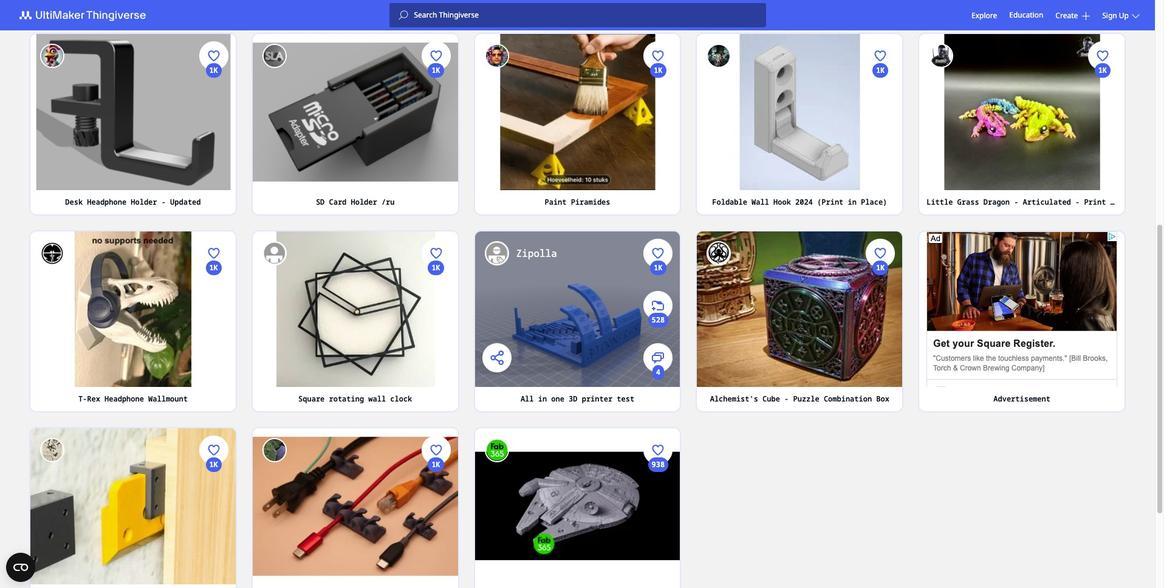 Task type: describe. For each thing, give the bounding box(es) containing it.
explore button
[[972, 10, 997, 20]]

avatar image for thumbnail representing sd card holder /ru
[[262, 44, 287, 68]]

1k for square rotating wall clock
[[432, 262, 440, 273]]

advertisement
[[994, 394, 1050, 404]]

one
[[551, 394, 564, 404]]

paint piramides link
[[475, 190, 680, 214]]

19
[[876, 367, 885, 377]]

avatar image for thumbnail representing alchemist's cube - puzzle combination box
[[707, 241, 731, 265]]

card
[[329, 197, 347, 207]]

foldable wall hook 2024 (print in place) link
[[697, 190, 902, 214]]

519
[[429, 512, 443, 522]]

create
[[1056, 10, 1078, 20]]

paint
[[545, 197, 567, 207]]

thumbnail representing parametric cable holder image
[[253, 428, 458, 584]]

- right dragon
[[1014, 197, 1019, 207]]

3
[[434, 564, 438, 575]]

explore
[[972, 10, 997, 20]]

0 vertical spatial headphone
[[87, 197, 126, 207]]

avatar image for thumbnail representing desk headphone holder - updated
[[40, 44, 64, 68]]

puzzle
[[793, 394, 819, 404]]

square rotating wall clock link
[[253, 387, 458, 411]]

thumbnail representing little grass dragon - articulated - print in place - flexi - no supports - fantasy image
[[919, 34, 1125, 190]]

all
[[521, 394, 534, 404]]

938
[[652, 459, 665, 470]]

- left "print"
[[1075, 197, 1080, 207]]

1 vertical spatial headphone
[[105, 394, 144, 404]]

2024
[[795, 197, 813, 207]]

create button
[[1056, 10, 1090, 20]]

in inside "little grass dragon - articulated - print in place - fl" link
[[1110, 197, 1119, 207]]

education link
[[1009, 9, 1043, 22]]

sign up button
[[1102, 10, 1143, 20]]

- left updated
[[161, 197, 166, 207]]

900
[[652, 117, 665, 128]]

sd card holder /ru link
[[253, 190, 458, 214]]

1k for alchemist's cube - puzzle combination box
[[876, 262, 885, 273]]

627
[[429, 315, 443, 325]]

holder for /ru
[[351, 197, 377, 207]]

dragon
[[984, 197, 1010, 207]]

thumbnail representing alchemist's cube - puzzle combination box image
[[697, 231, 902, 387]]

avatar image for thumbnail representing extra strong wall mounting
[[40, 438, 64, 462]]

avatar image for 'thumbnail representing parametric cable holder'
[[262, 438, 287, 462]]

707
[[207, 512, 220, 522]]

test
[[617, 394, 634, 404]]

makerbot logo image
[[12, 8, 160, 22]]

1k for desk headphone holder - updated
[[209, 65, 218, 75]]

plusicon image
[[1082, 12, 1090, 20]]

t-rex headphone wallmount link
[[30, 387, 236, 411]]

paint piramides
[[545, 197, 610, 207]]

812
[[874, 315, 887, 325]]

foldable wall hook 2024 (print in place)
[[712, 197, 887, 207]]

square
[[298, 394, 325, 404]]

grass
[[957, 197, 979, 207]]

search control image
[[398, 10, 408, 20]]

hook
[[774, 197, 791, 207]]

zipolla
[[516, 246, 557, 260]]

1k for paint piramides
[[654, 65, 663, 75]]

square rotating wall clock
[[298, 394, 412, 404]]

- left fl
[[1150, 197, 1154, 207]]

fl
[[1159, 197, 1164, 207]]

1k for sd card holder /ru
[[432, 65, 440, 75]]

1k for little grass dragon - articulated - print in place - fl
[[1098, 65, 1107, 75]]

(print
[[817, 197, 844, 207]]

in inside foldable wall hook 2024 (print in place) link
[[848, 197, 857, 207]]

1k for foldable wall hook 2024 (print in place)
[[876, 65, 885, 75]]

thumbnail representing all in one 3d printer test image
[[475, 231, 680, 387]]

thumbnail representing sd card holder /ru image
[[253, 34, 458, 190]]

1k for all in one 3d printer test
[[654, 262, 663, 273]]

thumbnail representing paint piramides image
[[475, 34, 680, 190]]

advertisement element
[[927, 231, 1117, 407]]

place
[[1124, 197, 1145, 207]]

528
[[652, 315, 665, 325]]

thumbnail representing extra strong wall mounting image
[[30, 428, 236, 584]]



Task type: vqa. For each thing, say whether or not it's contained in the screenshot.
"printer"
yes



Task type: locate. For each thing, give the bounding box(es) containing it.
thumbnail representing  square rotating wall clock image
[[253, 231, 458, 387]]

in inside all in one 3d printer test 'link'
[[538, 394, 547, 404]]

avatar image for thumbnail representing  square rotating wall clock
[[262, 241, 287, 265]]

clock
[[390, 394, 412, 404]]

place)
[[861, 197, 887, 207]]

holder for -
[[131, 197, 157, 207]]

rex
[[87, 394, 100, 404]]

2 holder from the left
[[351, 197, 377, 207]]

in
[[848, 197, 857, 207], [1110, 197, 1119, 207], [538, 394, 547, 404]]

print
[[1084, 197, 1106, 207]]

education
[[1009, 10, 1043, 20]]

1k
[[209, 65, 218, 75], [432, 65, 440, 75], [654, 65, 663, 75], [876, 65, 885, 75], [1098, 65, 1107, 75], [209, 262, 218, 273], [432, 262, 440, 273], [654, 262, 663, 273], [876, 262, 885, 273], [209, 459, 218, 470], [432, 459, 440, 470]]

box
[[876, 394, 889, 404]]

0 horizontal spatial holder
[[131, 197, 157, 207]]

-
[[161, 197, 166, 207], [1014, 197, 1019, 207], [1075, 197, 1080, 207], [1150, 197, 1154, 207], [784, 394, 789, 404]]

piramides
[[571, 197, 610, 207]]

desk
[[65, 197, 83, 207]]

6
[[434, 367, 438, 377]]

12
[[1098, 170, 1107, 180]]

sd
[[316, 197, 325, 207]]

all in one 3d printer test
[[521, 394, 634, 404]]

3d
[[569, 394, 578, 404]]

desk headphone holder - updated
[[65, 197, 201, 207]]

little grass dragon - articulated - print in place - fl
[[927, 197, 1164, 207]]

thumbnail representing desk headphone holder - updated image
[[30, 34, 236, 190]]

foldable
[[712, 197, 747, 207]]

avatar image for thumbnail representing millennium falcon star wars
[[485, 438, 509, 462]]

in right "print"
[[1110, 197, 1119, 207]]

thumbnail representing millennium falcon star wars image
[[475, 428, 680, 584]]

0 horizontal spatial in
[[538, 394, 547, 404]]

t-rex headphone wallmount
[[78, 394, 188, 404]]

in left place)
[[848, 197, 857, 207]]

avatar image for the thumbnail representing little grass dragon - articulated - print in place - flexi - no supports - fantasy
[[929, 44, 953, 68]]

combination
[[824, 394, 872, 404]]

wall
[[368, 394, 386, 404]]

updated
[[170, 197, 201, 207]]

holder left /ru
[[351, 197, 377, 207]]

avatar image
[[40, 44, 64, 68], [262, 44, 287, 68], [485, 44, 509, 68], [707, 44, 731, 68], [929, 44, 953, 68], [40, 241, 64, 265], [262, 241, 287, 265], [485, 241, 509, 265], [707, 241, 731, 265], [40, 438, 64, 462], [262, 438, 287, 462], [485, 438, 509, 462]]

1 holder from the left
[[131, 197, 157, 207]]

all in one 3d printer test link
[[475, 387, 680, 411]]

alchemist's
[[710, 394, 758, 404]]

sd card holder /ru
[[316, 197, 395, 207]]

- right cube
[[784, 394, 789, 404]]

articulated
[[1023, 197, 1071, 207]]

rotating
[[329, 394, 364, 404]]

avatar image for thumbnail representing t-rex headphone wallmount
[[40, 241, 64, 265]]

open widget image
[[6, 553, 35, 582]]

671
[[1096, 117, 1109, 128]]

avatar image for thumbnail representing foldable wall hook 2024 (print in place)
[[707, 44, 731, 68]]

little
[[927, 197, 953, 207]]

1 horizontal spatial in
[[848, 197, 857, 207]]

wall
[[752, 197, 769, 207]]

/ru
[[381, 197, 395, 207]]

zipolla link
[[516, 246, 557, 260]]

thumbnail representing t-rex headphone wallmount image
[[30, 231, 236, 387]]

alchemist's cube - puzzle combination box
[[710, 394, 889, 404]]

headphone right desk
[[87, 197, 126, 207]]

desk headphone holder - updated link
[[30, 190, 236, 214]]

holder left updated
[[131, 197, 157, 207]]

headphone right rex
[[105, 394, 144, 404]]

sign
[[1102, 10, 1117, 20]]

headphone
[[87, 197, 126, 207], [105, 394, 144, 404]]

2 horizontal spatial in
[[1110, 197, 1119, 207]]

alchemist's cube - puzzle combination box link
[[697, 387, 902, 411]]

0
[[212, 564, 216, 575]]

little grass dragon - articulated - print in place - fl link
[[919, 190, 1164, 214]]

cube
[[763, 394, 780, 404]]

up
[[1119, 10, 1129, 20]]

thumbnail representing foldable wall hook 2024 (print in place) image
[[697, 34, 902, 190]]

1
[[656, 170, 660, 180]]

717
[[429, 117, 443, 128]]

in right all
[[538, 394, 547, 404]]

holder
[[131, 197, 157, 207], [351, 197, 377, 207]]

8
[[434, 170, 438, 180]]

avatar image for the thumbnail representing paint piramides
[[485, 44, 509, 68]]

4
[[656, 367, 660, 377]]

wallmount
[[148, 394, 188, 404]]

printer
[[582, 394, 613, 404]]

t-
[[78, 394, 87, 404]]

Search Thingiverse text field
[[408, 10, 766, 20]]

9
[[212, 170, 216, 180]]

sign up
[[1102, 10, 1129, 20]]

1 horizontal spatial holder
[[351, 197, 377, 207]]



